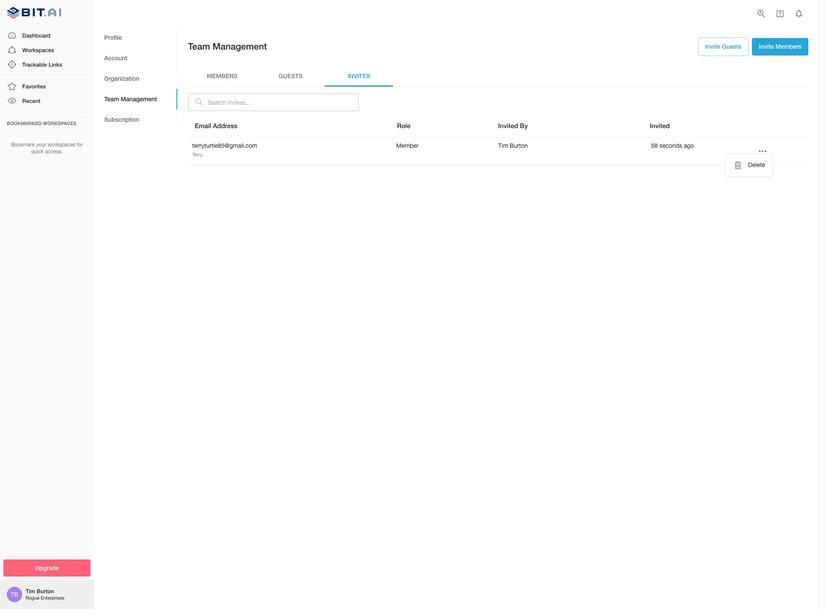 Task type: vqa. For each thing, say whether or not it's contained in the screenshot.
Learn
no



Task type: describe. For each thing, give the bounding box(es) containing it.
trackable links
[[22, 61, 62, 68]]

invited for invited
[[650, 122, 670, 130]]

trackable links button
[[0, 57, 94, 72]]

by
[[520, 122, 528, 130]]

tim burton rogue enterprises
[[26, 588, 64, 601]]

workspaces
[[48, 142, 75, 148]]

account
[[104, 54, 127, 61]]

tim for tim burton rogue enterprises
[[26, 588, 35, 595]]

guests button
[[257, 66, 325, 87]]

invites button
[[325, 66, 393, 87]]

bookmarked workspaces
[[7, 120, 77, 126]]

upgrade
[[35, 565, 59, 572]]

invite members
[[759, 43, 802, 50]]

organization
[[104, 75, 139, 82]]

email
[[195, 122, 211, 130]]

delete
[[749, 162, 766, 168]]

58
[[652, 142, 658, 149]]

profile link
[[94, 27, 177, 48]]

organization link
[[94, 68, 177, 89]]

invite guests button
[[699, 38, 749, 56]]

ago
[[684, 142, 694, 149]]

Search Invites... search field
[[208, 93, 359, 111]]

rogue
[[26, 596, 39, 601]]

58 seconds ago
[[652, 142, 694, 149]]

members
[[207, 72, 238, 80]]

invite guests
[[706, 43, 742, 50]]

team management inside tab list
[[104, 95, 157, 103]]

dashboard
[[22, 32, 50, 39]]

workspaces
[[22, 47, 54, 53]]

member
[[397, 142, 419, 149]]

recent button
[[0, 94, 94, 108]]

role
[[397, 122, 411, 130]]

terryturtle85@gmail.com
[[192, 142, 257, 149]]

quick
[[31, 149, 44, 155]]

links
[[49, 61, 62, 68]]

tab list containing members
[[188, 66, 809, 87]]

terryturtle85@gmail.com terry
[[192, 142, 257, 157]]

bookmarked
[[7, 120, 42, 126]]

workspaces button
[[0, 43, 94, 57]]

your
[[36, 142, 46, 148]]

subscription
[[104, 116, 139, 123]]

tab list containing profile
[[94, 27, 177, 130]]

invite members button
[[753, 38, 809, 55]]

tim for tim burton
[[499, 142, 508, 149]]

1 horizontal spatial team
[[188, 41, 210, 52]]

burton for tim burton rogue enterprises
[[37, 588, 54, 595]]

bookmark your workspaces for quick access.
[[11, 142, 83, 155]]



Task type: locate. For each thing, give the bounding box(es) containing it.
access.
[[45, 149, 63, 155]]

1 vertical spatial management
[[121, 95, 157, 103]]

tim up rogue
[[26, 588, 35, 595]]

team up members
[[188, 41, 210, 52]]

profile
[[104, 34, 122, 41]]

0 vertical spatial team management
[[188, 41, 267, 52]]

0 horizontal spatial burton
[[37, 588, 54, 595]]

1 horizontal spatial tim
[[499, 142, 508, 149]]

tim down invited by
[[499, 142, 508, 149]]

seconds
[[660, 142, 683, 149]]

1 vertical spatial team
[[104, 95, 119, 103]]

account link
[[94, 48, 177, 68]]

invited by
[[499, 122, 528, 130]]

1 vertical spatial burton
[[37, 588, 54, 595]]

0 horizontal spatial invited
[[499, 122, 519, 130]]

bookmark
[[11, 142, 35, 148]]

tb
[[11, 592, 18, 599]]

tim inside tim burton rogue enterprises
[[26, 588, 35, 595]]

0 horizontal spatial management
[[121, 95, 157, 103]]

favorites button
[[0, 79, 94, 94]]

burton
[[510, 142, 528, 149], [37, 588, 54, 595]]

0 vertical spatial tim
[[499, 142, 508, 149]]

1 horizontal spatial team management
[[188, 41, 267, 52]]

tab list
[[94, 27, 177, 130], [188, 66, 809, 87]]

team
[[188, 41, 210, 52], [104, 95, 119, 103]]

0 horizontal spatial tim
[[26, 588, 35, 595]]

management down organization link
[[121, 95, 157, 103]]

0 horizontal spatial tab list
[[94, 27, 177, 130]]

tim burton
[[499, 142, 528, 149]]

team management up members
[[188, 41, 267, 52]]

management inside tab list
[[121, 95, 157, 103]]

address
[[213, 122, 238, 130]]

1 horizontal spatial tab list
[[188, 66, 809, 87]]

members
[[776, 43, 802, 50]]

tim
[[499, 142, 508, 149], [26, 588, 35, 595]]

1 invited from the left
[[499, 122, 519, 130]]

1 vertical spatial tim
[[26, 588, 35, 595]]

invited
[[499, 122, 519, 130], [650, 122, 670, 130]]

invite
[[706, 43, 721, 50], [759, 43, 774, 50]]

1 vertical spatial team management
[[104, 95, 157, 103]]

favorites
[[22, 83, 46, 90]]

trackable
[[22, 61, 47, 68]]

invites
[[348, 72, 370, 80]]

0 vertical spatial management
[[213, 41, 267, 52]]

workspaces
[[43, 120, 77, 126]]

team management
[[188, 41, 267, 52], [104, 95, 157, 103]]

burton for tim burton
[[510, 142, 528, 149]]

for
[[77, 142, 83, 148]]

upgrade button
[[3, 560, 91, 577]]

team management down organization link
[[104, 95, 157, 103]]

1 invite from the left
[[706, 43, 721, 50]]

team up subscription
[[104, 95, 119, 103]]

0 vertical spatial team
[[188, 41, 210, 52]]

1 horizontal spatial management
[[213, 41, 267, 52]]

team management link
[[94, 89, 177, 109]]

0 horizontal spatial invite
[[706, 43, 721, 50]]

2 invite from the left
[[759, 43, 774, 50]]

0 vertical spatial burton
[[510, 142, 528, 149]]

burton up enterprises
[[37, 588, 54, 595]]

recent
[[22, 98, 40, 104]]

guests
[[722, 43, 742, 50]]

invited left by
[[499, 122, 519, 130]]

burton inside tim burton rogue enterprises
[[37, 588, 54, 595]]

delete button
[[726, 158, 773, 173]]

1 horizontal spatial invite
[[759, 43, 774, 50]]

management
[[213, 41, 267, 52], [121, 95, 157, 103]]

0 horizontal spatial team
[[104, 95, 119, 103]]

guests
[[279, 72, 303, 80]]

invite left guests
[[706, 43, 721, 50]]

2 invited from the left
[[650, 122, 670, 130]]

invite for invite guests
[[706, 43, 721, 50]]

team inside tab list
[[104, 95, 119, 103]]

burton down by
[[510, 142, 528, 149]]

invited up 58
[[650, 122, 670, 130]]

subscription link
[[94, 109, 177, 130]]

dashboard button
[[0, 28, 94, 43]]

members button
[[188, 66, 257, 87]]

1 horizontal spatial burton
[[510, 142, 528, 149]]

invite for invite members
[[759, 43, 774, 50]]

terry
[[192, 152, 203, 157]]

invited for invited by
[[499, 122, 519, 130]]

invite left members
[[759, 43, 774, 50]]

enterprises
[[41, 596, 64, 601]]

0 horizontal spatial team management
[[104, 95, 157, 103]]

management up members
[[213, 41, 267, 52]]

1 horizontal spatial invited
[[650, 122, 670, 130]]

email address
[[195, 122, 238, 130]]



